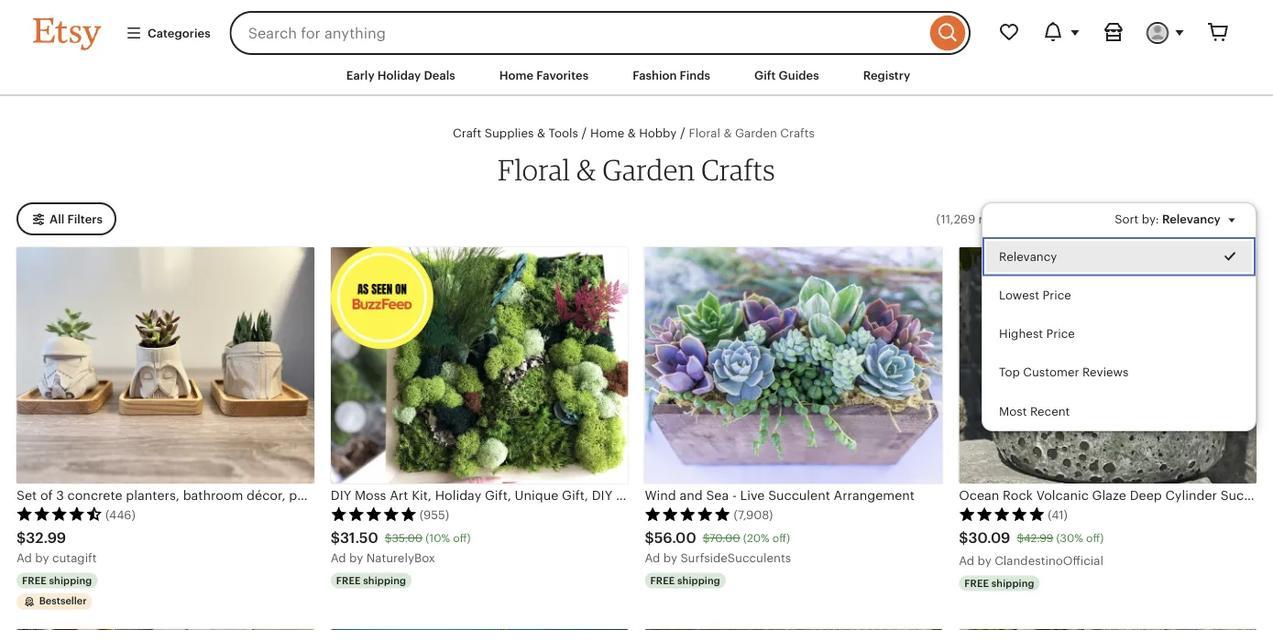 Task type: locate. For each thing, give the bounding box(es) containing it.
sea
[[706, 488, 729, 503]]

none search field inside categories banner
[[230, 11, 971, 55]]

home right tools
[[590, 126, 625, 140]]

a inside $ 56.00 $ 70.00 (20% off) a d by surfsidesucculents
[[645, 551, 653, 565]]

a
[[17, 551, 25, 565], [331, 551, 339, 565], [645, 551, 653, 565], [959, 554, 967, 568]]

1 5 out of 5 stars image from the left
[[331, 507, 417, 522]]

top customer reviews link
[[983, 353, 1256, 392]]

price
[[1043, 288, 1072, 302], [1047, 327, 1075, 341]]

free
[[22, 575, 47, 587], [336, 575, 361, 587], [650, 575, 675, 587], [965, 578, 989, 589]]

most
[[999, 404, 1027, 418]]

free shipping for 31.50
[[336, 575, 406, 587]]

(446)
[[105, 509, 136, 522]]

categories button
[[112, 16, 224, 50]]

a down wind
[[645, 551, 653, 565]]

shipping
[[49, 575, 92, 587], [363, 575, 406, 587], [678, 575, 721, 587], [992, 578, 1035, 589]]

1 horizontal spatial relevancy
[[1162, 212, 1221, 226]]

clandestinoofficial
[[995, 554, 1104, 568]]

a inside $ 31.50 $ 35.00 (10% off) a d by naturelybox
[[331, 551, 339, 565]]

menu bar
[[0, 55, 1273, 96]]

56.00
[[654, 530, 696, 546]]

a down "$ 30.09 $ 42.99 (30% off)"
[[959, 554, 967, 568]]

off) right (20%
[[773, 532, 790, 545]]

menu
[[982, 202, 1257, 432]]

a left cutagift
[[17, 551, 25, 565]]

1 vertical spatial relevancy
[[999, 250, 1057, 263]]

relevancy up "lowest price"
[[999, 250, 1057, 263]]

crafts
[[780, 126, 815, 140], [702, 152, 776, 187]]

sort by: relevancy
[[1115, 212, 1221, 226]]

11,269
[[941, 212, 976, 226]]

top customer reviews
[[999, 366, 1129, 380]]

1 horizontal spatial home
[[590, 126, 625, 140]]

free shipping down naturelybox
[[336, 575, 406, 587]]

d inside $ 32.99 a d by cutagift
[[24, 551, 32, 565]]

1 horizontal spatial garden
[[735, 126, 777, 140]]

0 vertical spatial garden
[[735, 126, 777, 140]]

free for 31.50
[[336, 575, 361, 587]]

shipping down naturelybox
[[363, 575, 406, 587]]

1 horizontal spatial floral
[[689, 126, 721, 140]]

relevancy
[[1162, 212, 1221, 226], [999, 250, 1057, 263]]

free for 56.00
[[650, 575, 675, 587]]

(
[[937, 212, 941, 226]]

free shipping down a d by clandestinoofficial
[[965, 578, 1035, 589]]

by
[[35, 551, 49, 565], [349, 551, 363, 565], [664, 551, 677, 565], [978, 554, 992, 568]]

highest price link
[[983, 315, 1256, 353]]

(ready
[[440, 488, 482, 503]]

off) right (30%
[[1086, 532, 1104, 545]]

0 vertical spatial home
[[499, 68, 534, 82]]

supplies
[[485, 126, 534, 140]]

wind and sea - live succulent arrangement
[[645, 488, 915, 503]]

off)
[[453, 532, 471, 545], [773, 532, 790, 545], [1086, 532, 1104, 545]]

price for lowest price
[[1043, 288, 1072, 302]]

1 vertical spatial garden
[[603, 152, 695, 187]]

early
[[346, 68, 375, 82]]

& down tools
[[577, 152, 597, 187]]

5 out of 5 stars image down and
[[645, 507, 731, 522]]

3 off) from the left
[[1086, 532, 1104, 545]]

home left favorites at left
[[499, 68, 534, 82]]

price inside "link"
[[1043, 288, 1072, 302]]

2 off) from the left
[[773, 532, 790, 545]]

&
[[537, 126, 545, 140], [628, 126, 636, 140], [724, 126, 732, 140], [577, 152, 597, 187]]

2 5 out of 5 stars image from the left
[[645, 507, 731, 522]]

& left hobby
[[628, 126, 636, 140]]

by down the 32.99
[[35, 551, 49, 565]]

free shipping
[[22, 575, 92, 587], [336, 575, 406, 587], [650, 575, 721, 587], [965, 578, 1035, 589]]

menu bar containing early holiday deals
[[0, 55, 1273, 96]]

naturelybox
[[366, 551, 435, 565]]

1 horizontal spatial 5 out of 5 stars image
[[645, 507, 731, 522]]

home favorites link
[[486, 59, 603, 92]]

free up the "bestseller"
[[22, 575, 47, 587]]

free shipping down '56.00' on the right bottom
[[650, 575, 721, 587]]

floral down craft supplies & tools link
[[498, 152, 571, 187]]

by down 31.50
[[349, 551, 363, 565]]

off) inside $ 56.00 $ 70.00 (20% off) a d by surfsidesucculents
[[773, 532, 790, 545]]

sort
[[1115, 212, 1139, 226]]

by inside $ 56.00 $ 70.00 (20% off) a d by surfsidesucculents
[[664, 551, 677, 565]]

0 horizontal spatial 5 out of 5 stars image
[[331, 507, 417, 522]]

and
[[680, 488, 703, 503]]

& left tools
[[537, 126, 545, 140]]

gift
[[415, 488, 436, 503]]

1 horizontal spatial /
[[680, 125, 686, 140]]

of
[[40, 488, 53, 503]]

all filters button
[[17, 203, 116, 236]]

craft supplies & tools / home & hobby / floral & garden crafts
[[453, 125, 815, 140]]

fashion
[[633, 68, 677, 82]]

$ 32.99 a d by cutagift
[[17, 530, 97, 565]]

all filters
[[50, 212, 103, 226]]

free shipping up the "bestseller"
[[22, 575, 92, 587]]

cutagift
[[52, 551, 97, 565]]

all
[[50, 212, 64, 226]]

shipping down $ 56.00 $ 70.00 (20% off) a d by surfsidesucculents
[[678, 575, 721, 587]]

by down '56.00' on the right bottom
[[664, 551, 677, 565]]

3 5 out of 5 stars image from the left
[[959, 507, 1045, 522]]

wind and sea - live succulent arrangement image
[[645, 247, 943, 484]]

0 horizontal spatial crafts
[[702, 152, 776, 187]]

floral
[[689, 126, 721, 140], [498, 152, 571, 187]]

lowest price link
[[983, 276, 1256, 315]]

(955)
[[420, 509, 449, 522]]

garden down hobby
[[603, 152, 695, 187]]

1 vertical spatial home
[[590, 126, 625, 140]]

off) inside $ 31.50 $ 35.00 (10% off) a d by naturelybox
[[453, 532, 471, 545]]

5 out of 5 stars image for 56.00
[[645, 507, 731, 522]]

0 vertical spatial crafts
[[780, 126, 815, 140]]

d inside $ 31.50 $ 35.00 (10% off) a d by naturelybox
[[339, 551, 346, 565]]

shipping down a d by clandestinoofficial
[[992, 578, 1035, 589]]

floral inside craft supplies & tools / home & hobby / floral & garden crafts
[[689, 126, 721, 140]]

fashion finds
[[633, 68, 711, 82]]

a down holders,
[[331, 551, 339, 565]]

free shipping for 56.00
[[650, 575, 721, 587]]

d down 31.50
[[339, 551, 346, 565]]

0 horizontal spatial garden
[[603, 152, 695, 187]]

filters
[[67, 212, 103, 226]]

price right lowest
[[1043, 288, 1072, 302]]

bathroom
[[183, 488, 243, 503]]

0 vertical spatial floral
[[689, 126, 721, 140]]

off) right (10%
[[453, 532, 471, 545]]

(20%
[[743, 532, 770, 545]]

0 horizontal spatial home
[[499, 68, 534, 82]]

30.09
[[969, 530, 1011, 546]]

1 horizontal spatial crafts
[[780, 126, 815, 140]]

crafts inside craft supplies & tools / home & hobby / floral & garden crafts
[[780, 126, 815, 140]]

home & hobby link
[[590, 125, 677, 140]]

1 vertical spatial crafts
[[702, 152, 776, 187]]

garden down the gift
[[735, 126, 777, 140]]

fashion finds link
[[619, 59, 724, 92]]

set
[[17, 488, 37, 503]]

(41)
[[1048, 509, 1068, 522]]

0 horizontal spatial relevancy
[[999, 250, 1057, 263]]

5 out of 5 stars image down unique
[[331, 507, 417, 522]]

menu containing relevancy
[[982, 202, 1257, 432]]

0 horizontal spatial floral
[[498, 152, 571, 187]]

early holiday deals link
[[333, 59, 469, 92]]

0 horizontal spatial /
[[582, 125, 587, 140]]

$ inside $ 32.99 a d by cutagift
[[17, 530, 26, 546]]

$ 31.50 $ 35.00 (10% off) a d by naturelybox
[[331, 530, 471, 565]]

None search field
[[230, 11, 971, 55]]

/ right hobby
[[680, 125, 686, 140]]

5 out of 5 stars image up 30.09
[[959, 507, 1045, 522]]

/ right tools
[[582, 125, 587, 140]]

ocean rock volcanic glaze deep cylinder succulent + plant planters - handmade ceramic in two sizes, 10 inches and 8 inches tall image
[[959, 247, 1257, 484]]

next
[[530, 488, 557, 503]]

floral right hobby
[[689, 126, 721, 140]]

3
[[56, 488, 64, 503]]

d down '56.00' on the right bottom
[[653, 551, 660, 565]]

0 horizontal spatial off)
[[453, 532, 471, 545]]

free down 31.50
[[336, 575, 361, 587]]

2 horizontal spatial off)
[[1086, 532, 1104, 545]]

free down 30.09
[[965, 578, 989, 589]]

0 vertical spatial price
[[1043, 288, 1072, 302]]

1 horizontal spatial off)
[[773, 532, 790, 545]]

highest price
[[999, 327, 1075, 341]]

1 off) from the left
[[453, 532, 471, 545]]

1 vertical spatial price
[[1047, 327, 1075, 341]]

relevancy right by:
[[1162, 212, 1221, 226]]

garden
[[735, 126, 777, 140], [603, 152, 695, 187]]

& right hobby
[[724, 126, 732, 140]]

5 out of 5 stars image for 31.50
[[331, 507, 417, 522]]

free down '56.00' on the right bottom
[[650, 575, 675, 587]]

relevancy link
[[983, 237, 1256, 276]]

2 horizontal spatial 5 out of 5 stars image
[[959, 507, 1045, 522]]

highest
[[999, 327, 1043, 341]]

d inside $ 56.00 $ 70.00 (20% off) a d by surfsidesucculents
[[653, 551, 660, 565]]

5 out of 5 stars image
[[331, 507, 417, 522], [645, 507, 731, 522], [959, 507, 1045, 522]]

4.5 out of 5 stars image
[[17, 507, 103, 522]]

price up top customer reviews in the right bottom of the page
[[1047, 327, 1075, 341]]

home
[[499, 68, 534, 82], [590, 126, 625, 140]]

d down the 32.99
[[24, 551, 32, 565]]



Task type: vqa. For each thing, say whether or not it's contained in the screenshot.
the topmost 'Floral'
yes



Task type: describe. For each thing, give the bounding box(es) containing it.
shipping for 30.09
[[992, 578, 1035, 589]]

0 vertical spatial relevancy
[[1162, 212, 1221, 226]]

lowest price
[[999, 288, 1072, 302]]

registry
[[863, 68, 911, 82]]

Search for anything text field
[[230, 11, 926, 55]]

off) for 56.00
[[773, 532, 790, 545]]

categories
[[148, 26, 211, 40]]

surfsidesucculents
[[681, 551, 791, 565]]

diy moss art kit, holiday gift, unique gift, diy moss art, unique christmas gift box,, birthday gift, diy craft kit for her him image
[[331, 247, 628, 484]]

hobby
[[639, 126, 677, 140]]

( 11,269 results,
[[937, 212, 1020, 226]]

by inside $ 31.50 $ 35.00 (10% off) a d by naturelybox
[[349, 551, 363, 565]]

shipping for 31.50
[[363, 575, 406, 587]]

bestseller
[[39, 596, 87, 607]]

35.00
[[392, 532, 423, 545]]

most recent link
[[983, 392, 1256, 431]]

1 vertical spatial floral
[[498, 152, 571, 187]]

set of 3 concrete planters, bathroom décor, pen holders, unique gift (ready to ship next day) image
[[17, 247, 314, 484]]

gift
[[755, 68, 776, 82]]

off) for 31.50
[[453, 532, 471, 545]]

holders,
[[316, 488, 366, 503]]

deals
[[424, 68, 455, 82]]

favorites
[[537, 68, 589, 82]]

home inside craft supplies & tools / home & hobby / floral & garden crafts
[[590, 126, 625, 140]]

results,
[[979, 212, 1020, 226]]

day)
[[560, 488, 587, 503]]

a inside $ 32.99 a d by cutagift
[[17, 551, 25, 565]]

$ 30.09 $ 42.99 (30% off)
[[959, 530, 1104, 546]]

unique
[[369, 488, 412, 503]]

ship
[[501, 488, 527, 503]]

free shipping for 30.09
[[965, 578, 1035, 589]]

a d by clandestinoofficial
[[959, 554, 1104, 568]]

early holiday deals
[[346, 68, 455, 82]]

price for highest price
[[1047, 327, 1075, 341]]

home inside 'link'
[[499, 68, 534, 82]]

customer
[[1023, 366, 1080, 380]]

tools
[[549, 126, 578, 140]]

live
[[740, 488, 765, 503]]

gift guides link
[[741, 59, 833, 92]]

succulent
[[768, 488, 831, 503]]

$ 56.00 $ 70.00 (20% off) a d by surfsidesucculents
[[645, 530, 791, 565]]

finds
[[680, 68, 711, 82]]

pen
[[289, 488, 313, 503]]

42.99
[[1024, 532, 1054, 545]]

décor,
[[247, 488, 286, 503]]

reviews
[[1083, 366, 1129, 380]]

$ inside "$ 30.09 $ 42.99 (30% off)"
[[1017, 532, 1024, 545]]

floral & garden crafts
[[498, 152, 776, 187]]

off) inside "$ 30.09 $ 42.99 (30% off)"
[[1086, 532, 1104, 545]]

-
[[733, 488, 737, 503]]

(7,908)
[[734, 509, 773, 522]]

home favorites
[[499, 68, 589, 82]]

concrete
[[67, 488, 123, 503]]

planters,
[[126, 488, 180, 503]]

70.00
[[710, 532, 740, 545]]

garden inside craft supplies & tools / home & hobby / floral & garden crafts
[[735, 126, 777, 140]]

set of 3 concrete planters, bathroom décor, pen holders, unique gift (ready to ship next day)
[[17, 488, 587, 503]]

craft supplies & tools link
[[453, 125, 578, 140]]

d down 30.09
[[967, 554, 975, 568]]

relevancy inside menu
[[999, 250, 1057, 263]]

lowest
[[999, 288, 1040, 302]]

(10%
[[426, 532, 450, 545]]

(30%
[[1057, 532, 1084, 545]]

free for 30.09
[[965, 578, 989, 589]]

shipping for 56.00
[[678, 575, 721, 587]]

holiday
[[378, 68, 421, 82]]

by down 30.09
[[978, 554, 992, 568]]

craft
[[453, 126, 482, 140]]

1 / from the left
[[582, 125, 587, 140]]

recent
[[1030, 404, 1070, 418]]

registry link
[[850, 59, 924, 92]]

categories banner
[[0, 0, 1273, 55]]

arrangement
[[834, 488, 915, 503]]

32.99
[[26, 530, 66, 546]]

2 / from the left
[[680, 125, 686, 140]]

by inside $ 32.99 a d by cutagift
[[35, 551, 49, 565]]

most recent
[[999, 404, 1070, 418]]

by:
[[1142, 212, 1160, 226]]

shipping up the "bestseller"
[[49, 575, 92, 587]]

guides
[[779, 68, 819, 82]]

top
[[999, 366, 1020, 380]]

gift guides
[[755, 68, 819, 82]]

31.50
[[340, 530, 378, 546]]

wind
[[645, 488, 676, 503]]

to
[[485, 488, 498, 503]]



